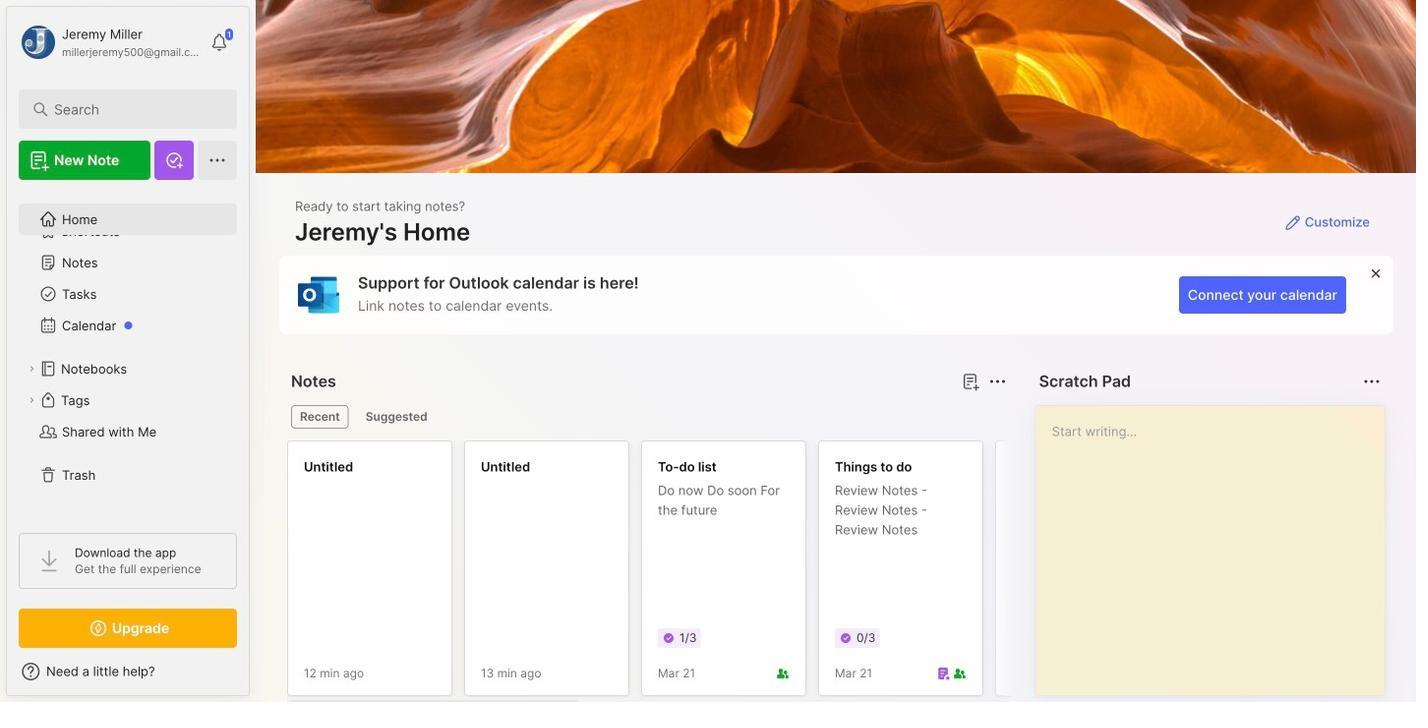 Task type: describe. For each thing, give the bounding box(es) containing it.
Start writing… text field
[[1052, 406, 1384, 680]]

click to collapse image
[[248, 666, 263, 690]]

WHAT'S NEW field
[[7, 656, 249, 688]]

1 tab from the left
[[291, 405, 349, 429]]

expand tags image
[[26, 394, 37, 406]]



Task type: locate. For each thing, give the bounding box(es) containing it.
tab
[[291, 405, 349, 429], [357, 405, 436, 429]]

tree
[[7, 192, 249, 515]]

None search field
[[54, 97, 211, 121]]

Account field
[[19, 23, 201, 62]]

tab list
[[291, 405, 1004, 429]]

none search field inside main element
[[54, 97, 211, 121]]

main element
[[0, 0, 256, 702]]

0 horizontal spatial tab
[[291, 405, 349, 429]]

2 tab from the left
[[357, 405, 436, 429]]

Search text field
[[54, 100, 211, 119]]

expand notebooks image
[[26, 363, 37, 375]]

row group
[[287, 441, 1417, 702]]

1 horizontal spatial tab
[[357, 405, 436, 429]]

tree inside main element
[[7, 192, 249, 515]]



Task type: vqa. For each thing, say whether or not it's contained in the screenshot.
Insert link "image" in the right of the page
no



